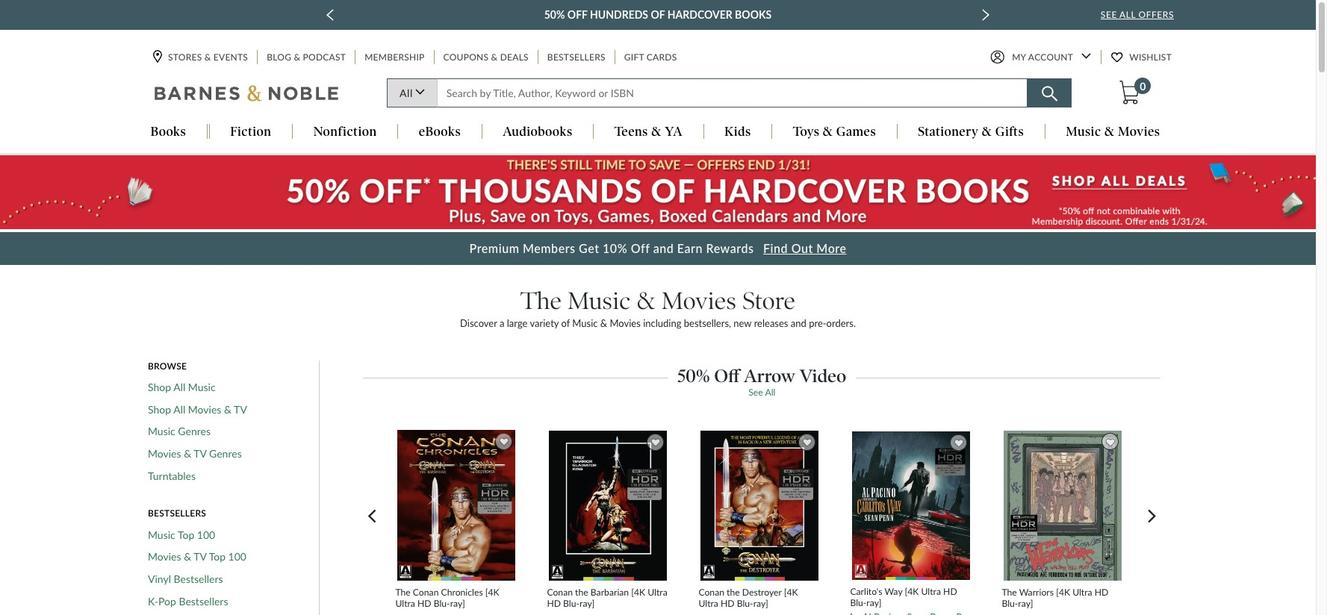 Task type: describe. For each thing, give the bounding box(es) containing it.
carlito's way [4k ultra hd blu-ray] link
[[851, 587, 972, 609]]

10%
[[603, 241, 628, 255]]

& for music & movies
[[1105, 124, 1115, 139]]

music top 100 link
[[148, 529, 215, 542]]

conan the barbarian [4k ultra hd blu-ray] image
[[548, 430, 668, 582]]

ultra for the conan chronicles [4k ultra hd blu-ray]
[[396, 599, 415, 610]]

all for offers
[[1120, 9, 1136, 20]]

blu- for conan the destroyer [4k ultra hd blu-ray]
[[737, 599, 754, 610]]

movies left including
[[610, 318, 641, 330]]

& for coupons & deals
[[491, 52, 498, 63]]

get
[[579, 241, 600, 255]]

user image
[[991, 50, 1005, 65]]

nonfiction
[[313, 124, 377, 139]]

see all offers
[[1101, 9, 1174, 20]]

the warriors [4k ultra hd blu-ray] link
[[1002, 587, 1124, 610]]

shop for shop all movies & tv
[[148, 403, 171, 416]]

1 horizontal spatial of
[[651, 8, 665, 21]]

way
[[885, 587, 903, 598]]

& for stores & events
[[204, 52, 211, 63]]

movies & tv genres
[[148, 448, 242, 460]]

my account button
[[991, 50, 1092, 65]]

my account
[[1012, 52, 1074, 63]]

hd for conan the barbarian [4k ultra hd blu-ray]
[[547, 599, 561, 610]]

movies inside button
[[1118, 124, 1161, 139]]

search image
[[1042, 86, 1058, 102]]

teens & ya
[[615, 124, 683, 139]]

vinyl
[[148, 573, 171, 586]]

gift cards link
[[623, 50, 679, 65]]

movies & tv top 100
[[148, 551, 247, 563]]

bestsellers,
[[684, 318, 731, 330]]

nonfiction button
[[293, 124, 398, 141]]

[4k inside the warriors [4k ultra hd blu-ray]
[[1056, 587, 1071, 598]]

pre-
[[809, 318, 827, 330]]

& for blog & podcast
[[294, 52, 301, 63]]

conan the barbarian [4k ultra hd blu-ray]
[[547, 587, 668, 610]]

50% off thousans of hardcover books, plus, save on toys, games, boxed calendars and more image
[[0, 156, 1316, 229]]

toys & games button
[[773, 124, 897, 141]]

hd for conan the destroyer [4k ultra hd blu-ray]
[[721, 599, 735, 610]]

the warriors [4k ultra hd blu-ray]
[[1002, 587, 1109, 610]]

books button
[[130, 124, 207, 141]]

blog & podcast
[[267, 52, 346, 63]]

and inside the music & movies store discover a large variety of music & movies including bestsellers, new releases and pre-orders.
[[791, 318, 807, 330]]

hd for the conan chronicles [4k ultra hd blu-ray]
[[418, 599, 432, 610]]

carlito's way [4k ultra hd blu-ray]
[[851, 587, 958, 609]]

bestsellers down vinyl bestsellers link
[[179, 595, 228, 608]]

of inside the music & movies store discover a large variety of music & movies including bestsellers, new releases and pre-orders.
[[561, 318, 570, 330]]

conan the destroyer [4k ultra hd blu-ray]
[[699, 587, 798, 610]]

blu- inside the carlito's way [4k ultra hd blu-ray]
[[851, 598, 867, 609]]

vinyl bestsellers
[[148, 573, 223, 586]]

carlito's way [4k ultra hd blu-ray] image
[[851, 431, 971, 581]]

movies up the bestsellers, on the right
[[662, 287, 737, 316]]

hd inside the warriors [4k ultra hd blu-ray]
[[1095, 587, 1109, 598]]

bestsellers up music top 100
[[148, 508, 206, 519]]

shop all music
[[148, 381, 216, 394]]

down arrow image
[[1082, 53, 1092, 59]]

carlito's
[[851, 587, 883, 598]]

Search by Title, Author, Keyword or ISBN text field
[[437, 79, 1028, 108]]

conan for conan the barbarian [4k ultra hd blu-ray]
[[547, 587, 573, 598]]

games
[[837, 124, 876, 139]]

blu- for conan the barbarian [4k ultra hd blu-ray]
[[563, 599, 580, 610]]

music & movies button
[[1046, 124, 1181, 141]]

vinyl bestsellers link
[[148, 573, 223, 586]]

coupons & deals link
[[442, 50, 530, 65]]

including
[[643, 318, 682, 330]]

50% off hundreds of hardcover books link
[[544, 6, 772, 24]]

ultra inside the warriors [4k ultra hd blu-ray]
[[1073, 587, 1093, 598]]

the music & movies store discover a large variety of music & movies including bestsellers, new releases and pre-orders.
[[460, 287, 856, 330]]

& for movies & tv genres
[[184, 448, 191, 460]]

stationery & gifts button
[[898, 124, 1045, 141]]

0
[[1140, 80, 1147, 93]]

kids
[[725, 124, 751, 139]]

shop all music link
[[148, 381, 216, 394]]

ya
[[665, 124, 683, 139]]

out
[[792, 241, 813, 255]]

stationery
[[918, 124, 979, 139]]

ray] for conan the barbarian [4k ultra hd blu-ray]
[[580, 599, 595, 610]]

see inside 50% off arrow video see all
[[749, 387, 763, 398]]

music & movies
[[1066, 124, 1161, 139]]

toys & games
[[793, 124, 876, 139]]

fiction
[[230, 124, 271, 139]]

video
[[800, 365, 847, 387]]

top inside movies & tv top 100 'link'
[[209, 551, 226, 563]]

all inside all link
[[400, 87, 413, 100]]

0 vertical spatial genres
[[178, 425, 211, 438]]

destroyer
[[742, 587, 782, 598]]

[4k for conan the barbarian [4k ultra hd blu-ray]
[[632, 587, 646, 598]]

hd inside the carlito's way [4k ultra hd blu-ray]
[[944, 587, 958, 598]]

gifts
[[996, 124, 1024, 139]]

more
[[817, 241, 847, 255]]

music genres link
[[148, 425, 211, 438]]

[4k for conan the destroyer [4k ultra hd blu-ray]
[[784, 587, 798, 598]]

conan inside the conan chronicles [4k ultra hd blu-ray]
[[413, 587, 439, 598]]

ray] for the conan chronicles [4k ultra hd blu-ray]
[[450, 599, 465, 610]]

movies & tv top 100 link
[[148, 551, 247, 564]]

the for barbarian
[[575, 587, 588, 598]]

earn
[[677, 241, 703, 255]]

cards
[[647, 52, 677, 63]]

gift cards
[[624, 52, 677, 63]]

1 horizontal spatial off
[[631, 241, 650, 255]]

0 button
[[1119, 78, 1152, 106]]

fiction button
[[210, 124, 292, 141]]

100 inside "music top 100" link
[[197, 529, 215, 541]]

membership
[[365, 52, 425, 63]]

conan the barbarian [4k ultra hd blu-ray] link
[[547, 587, 669, 610]]

off for hundreds
[[568, 8, 588, 21]]

music top 100
[[148, 529, 215, 541]]

toys
[[793, 124, 820, 139]]



Task type: vqa. For each thing, say whether or not it's contained in the screenshot.
ray] within the conan chronicles [4k ultra hd blu-ray]
yes



Task type: locate. For each thing, give the bounding box(es) containing it.
0 horizontal spatial books
[[151, 124, 186, 139]]

releases
[[754, 318, 789, 330]]

podcast
[[303, 52, 346, 63]]

stores & events
[[168, 52, 248, 63]]

and
[[653, 241, 674, 255], [791, 318, 807, 330]]

50% inside 50% off arrow video see all
[[678, 365, 710, 387]]

turntables link
[[148, 470, 196, 483]]

0 horizontal spatial conan
[[413, 587, 439, 598]]

arrow
[[744, 365, 796, 387]]

50% up bestsellers link
[[544, 8, 565, 21]]

tv down music genres link
[[194, 448, 207, 460]]

50% for hundreds
[[544, 8, 565, 21]]

hardcover
[[668, 8, 733, 21]]

conan inside conan the barbarian [4k ultra hd blu-ray]
[[547, 587, 573, 598]]

2 conan from the left
[[547, 587, 573, 598]]

1 horizontal spatial top
[[209, 551, 226, 563]]

top up vinyl bestsellers
[[209, 551, 226, 563]]

all down arrow
[[765, 387, 776, 398]]

ray] for conan the destroyer [4k ultra hd blu-ray]
[[754, 599, 769, 610]]

ray] down chronicles
[[450, 599, 465, 610]]

the inside the conan chronicles [4k ultra hd blu-ray]
[[396, 587, 411, 598]]

& for stationery & gifts
[[982, 124, 992, 139]]

all for music
[[173, 381, 185, 394]]

1 vertical spatial shop
[[148, 403, 171, 416]]

coupons
[[443, 52, 489, 63]]

ultra for conan the barbarian [4k ultra hd blu-ray]
[[648, 587, 668, 598]]

0 horizontal spatial see
[[749, 387, 763, 398]]

ray] inside conan the barbarian [4k ultra hd blu-ray]
[[580, 599, 595, 610]]

[4k inside conan the destroyer [4k ultra hd blu-ray]
[[784, 587, 798, 598]]

ultra inside conan the destroyer [4k ultra hd blu-ray]
[[699, 599, 719, 610]]

[4k for the conan chronicles [4k ultra hd blu-ray]
[[485, 587, 500, 598]]

audiobooks
[[503, 124, 573, 139]]

movies down the cart image
[[1118, 124, 1161, 139]]

the left "barbarian"
[[575, 587, 588, 598]]

account
[[1029, 52, 1074, 63]]

tv up vinyl bestsellers
[[194, 551, 207, 563]]

movies inside 'link'
[[148, 551, 181, 563]]

previous slide / item image
[[327, 9, 334, 21]]

of right hundreds
[[651, 8, 665, 21]]

genres down music genres link
[[209, 448, 242, 460]]

2 vertical spatial tv
[[194, 551, 207, 563]]

all link
[[387, 79, 437, 108]]

shop all movies & tv link
[[148, 403, 247, 416]]

1 vertical spatial books
[[151, 124, 186, 139]]

0 vertical spatial off
[[568, 8, 588, 21]]

store
[[743, 287, 796, 316]]

[4k right destroyer on the right bottom of page
[[784, 587, 798, 598]]

1 conan from the left
[[413, 587, 439, 598]]

2 horizontal spatial the
[[1002, 587, 1017, 598]]

top up the movies & tv top 100
[[178, 529, 194, 541]]

blu- inside the conan chronicles [4k ultra hd blu-ray]
[[434, 599, 450, 610]]

and left the earn
[[653, 241, 674, 255]]

the left "warriors"
[[1002, 587, 1017, 598]]

& for toys & games
[[823, 124, 833, 139]]

0 horizontal spatial of
[[561, 318, 570, 330]]

bestsellers down movies & tv top 100 'link'
[[174, 573, 223, 586]]

blog & podcast link
[[265, 50, 347, 65]]

1 horizontal spatial 100
[[228, 551, 247, 563]]

0 horizontal spatial off
[[568, 8, 588, 21]]

variety
[[530, 318, 559, 330]]

conan
[[413, 587, 439, 598], [547, 587, 573, 598], [699, 587, 725, 598]]

see left offers
[[1101, 9, 1118, 20]]

& for teens & ya
[[652, 124, 662, 139]]

tv
[[234, 403, 247, 416], [194, 448, 207, 460], [194, 551, 207, 563]]

[4k inside the conan chronicles [4k ultra hd blu-ray]
[[485, 587, 500, 598]]

and left pre-
[[791, 318, 807, 330]]

all for movies
[[173, 403, 185, 416]]

[4k right "warriors"
[[1056, 587, 1071, 598]]

the music & movies store main content
[[0, 155, 1316, 616]]

0 horizontal spatial and
[[653, 241, 674, 255]]

pop
[[158, 595, 176, 608]]

[4k inside conan the barbarian [4k ultra hd blu-ray]
[[632, 587, 646, 598]]

1 vertical spatial of
[[561, 318, 570, 330]]

1 the from the left
[[575, 587, 588, 598]]

ultra for conan the destroyer [4k ultra hd blu-ray]
[[699, 599, 719, 610]]

conan for conan the destroyer [4k ultra hd blu-ray]
[[699, 587, 725, 598]]

shop down browse
[[148, 381, 171, 394]]

1 horizontal spatial see
[[1101, 9, 1118, 20]]

1 vertical spatial see
[[749, 387, 763, 398]]

the for music
[[521, 287, 562, 316]]

50% off arrow video see all
[[678, 365, 847, 398]]

cart image
[[1120, 81, 1140, 105]]

k-pop bestsellers
[[148, 595, 228, 608]]

all down shop all music link
[[173, 403, 185, 416]]

wishlist
[[1130, 52, 1172, 63]]

0 vertical spatial of
[[651, 8, 665, 21]]

50% down the bestsellers, on the right
[[678, 365, 710, 387]]

& for movies & tv top 100
[[184, 551, 191, 563]]

conan left destroyer on the right bottom of page
[[699, 587, 725, 598]]

music inside button
[[1066, 124, 1102, 139]]

off left hundreds
[[568, 8, 588, 21]]

0 horizontal spatial the
[[396, 587, 411, 598]]

the left destroyer on the right bottom of page
[[727, 587, 740, 598]]

large
[[507, 318, 528, 330]]

rewards
[[706, 241, 754, 255]]

the for warriors
[[1002, 587, 1017, 598]]

0 horizontal spatial top
[[178, 529, 194, 541]]

ebooks button
[[398, 124, 482, 141]]

audiobooks button
[[482, 124, 593, 141]]

the conan chronicles [4k ultra hd blu-ray]
[[396, 587, 500, 610]]

hd inside conan the destroyer [4k ultra hd blu-ray]
[[721, 599, 735, 610]]

the conan chronicles [4k ultra hd blu-ray] image
[[397, 430, 516, 582]]

2 horizontal spatial conan
[[699, 587, 725, 598]]

tv up "movies & tv genres"
[[234, 403, 247, 416]]

1 horizontal spatial the
[[521, 287, 562, 316]]

the inside the music & movies store discover a large variety of music & movies including bestsellers, new releases and pre-orders.
[[521, 287, 562, 316]]

premium
[[470, 241, 520, 255]]

bestsellers left gift
[[548, 52, 606, 63]]

1 vertical spatial 100
[[228, 551, 247, 563]]

conan the destroyer [4k ultra hd blu-ray] link
[[699, 587, 820, 610]]

the up variety
[[521, 287, 562, 316]]

1 vertical spatial off
[[631, 241, 650, 255]]

0 vertical spatial 50%
[[544, 8, 565, 21]]

bestsellers link
[[546, 50, 607, 65]]

the for destroyer
[[727, 587, 740, 598]]

0 horizontal spatial 50%
[[544, 8, 565, 21]]

premium members get 10% off and earn rewards find out more
[[470, 241, 847, 255]]

1 horizontal spatial conan
[[547, 587, 573, 598]]

tv for top
[[194, 551, 207, 563]]

0 vertical spatial books
[[735, 8, 772, 21]]

ray] down "barbarian"
[[580, 599, 595, 610]]

all inside shop all music link
[[173, 381, 185, 394]]

all down browse
[[173, 381, 185, 394]]

50% for arrow
[[678, 365, 710, 387]]

100 inside movies & tv top 100 'link'
[[228, 551, 247, 563]]

ray] inside the warriors [4k ultra hd blu-ray]
[[1019, 599, 1034, 610]]

conan inside conan the destroyer [4k ultra hd blu-ray]
[[699, 587, 725, 598]]

coupons & deals
[[443, 52, 529, 63]]

conan left chronicles
[[413, 587, 439, 598]]

None field
[[437, 79, 1028, 108]]

turntables
[[148, 470, 196, 482]]

conan left "barbarian"
[[547, 587, 573, 598]]

ray] down "warriors"
[[1019, 599, 1034, 610]]

ultra inside the conan chronicles [4k ultra hd blu-ray]
[[396, 599, 415, 610]]

the inside the warriors [4k ultra hd blu-ray]
[[1002, 587, 1017, 598]]

shop for shop all music
[[148, 381, 171, 394]]

blu- for the conan chronicles [4k ultra hd blu-ray]
[[434, 599, 450, 610]]

ebooks
[[419, 124, 461, 139]]

ultra inside conan the barbarian [4k ultra hd blu-ray]
[[648, 587, 668, 598]]

kids button
[[704, 124, 772, 141]]

the inside conan the destroyer [4k ultra hd blu-ray]
[[727, 587, 740, 598]]

&
[[204, 52, 211, 63], [294, 52, 301, 63], [491, 52, 498, 63], [652, 124, 662, 139], [823, 124, 833, 139], [982, 124, 992, 139], [1105, 124, 1115, 139], [637, 287, 656, 316], [601, 318, 607, 330], [224, 403, 232, 416], [184, 448, 191, 460], [184, 551, 191, 563]]

0 horizontal spatial 100
[[197, 529, 215, 541]]

[4k inside the carlito's way [4k ultra hd blu-ray]
[[905, 587, 919, 598]]

all down membership link
[[400, 87, 413, 100]]

3 conan from the left
[[699, 587, 725, 598]]

1 vertical spatial 50%
[[678, 365, 710, 387]]

membership link
[[363, 50, 426, 65]]

books inside button
[[151, 124, 186, 139]]

hundreds
[[590, 8, 649, 21]]

1 horizontal spatial the
[[727, 587, 740, 598]]

[4k right chronicles
[[485, 587, 500, 598]]

[4k
[[905, 587, 919, 598], [485, 587, 500, 598], [632, 587, 646, 598], [784, 587, 798, 598], [1056, 587, 1071, 598]]

the left chronicles
[[396, 587, 411, 598]]

1 vertical spatial tv
[[194, 448, 207, 460]]

2 vertical spatial off
[[714, 365, 740, 387]]

all inside 50% off arrow video see all
[[765, 387, 776, 398]]

ray]
[[867, 598, 882, 609], [450, 599, 465, 610], [580, 599, 595, 610], [754, 599, 769, 610], [1019, 599, 1034, 610]]

2 the from the left
[[727, 587, 740, 598]]

100
[[197, 529, 215, 541], [228, 551, 247, 563]]

1 vertical spatial genres
[[209, 448, 242, 460]]

0 horizontal spatial the
[[575, 587, 588, 598]]

blu- inside conan the destroyer [4k ultra hd blu-ray]
[[737, 599, 754, 610]]

logo image
[[155, 85, 340, 106]]

a
[[500, 318, 505, 330]]

50%
[[544, 8, 565, 21], [678, 365, 710, 387]]

top inside "music top 100" link
[[178, 529, 194, 541]]

hd inside the conan chronicles [4k ultra hd blu-ray]
[[418, 599, 432, 610]]

ultra inside the carlito's way [4k ultra hd blu-ray]
[[922, 587, 941, 598]]

shop up music genres
[[148, 403, 171, 416]]

1 vertical spatial and
[[791, 318, 807, 330]]

ray] down destroyer on the right bottom of page
[[754, 599, 769, 610]]

top
[[178, 529, 194, 541], [209, 551, 226, 563]]

blog
[[267, 52, 291, 63]]

new
[[734, 318, 752, 330]]

tv inside 'link'
[[194, 551, 207, 563]]

0 vertical spatial and
[[653, 241, 674, 255]]

blu- inside conan the barbarian [4k ultra hd blu-ray]
[[563, 599, 580, 610]]

stores
[[168, 52, 202, 63]]

music genres
[[148, 425, 211, 438]]

see down arrow
[[749, 387, 763, 398]]

of right variety
[[561, 318, 570, 330]]

barbarian
[[591, 587, 629, 598]]

movies & tv genres link
[[148, 448, 242, 461]]

stationery & gifts
[[918, 124, 1024, 139]]

1 horizontal spatial 50%
[[678, 365, 710, 387]]

& inside button
[[1105, 124, 1115, 139]]

ray] down carlito's
[[867, 598, 882, 609]]

50% off hundreds of hardcover books
[[544, 8, 772, 21]]

0 vertical spatial 100
[[197, 529, 215, 541]]

1 horizontal spatial books
[[735, 8, 772, 21]]

discover
[[460, 318, 497, 330]]

conan the destroyer [4k ultra hd blu-ray] image
[[700, 430, 819, 582]]

browse
[[148, 361, 187, 372]]

& inside button
[[982, 124, 992, 139]]

ray] inside the conan chronicles [4k ultra hd blu-ray]
[[450, 599, 465, 610]]

[4k right way
[[905, 587, 919, 598]]

2 horizontal spatial off
[[714, 365, 740, 387]]

movies down shop all music link
[[188, 403, 221, 416]]

next slide / item image
[[982, 9, 990, 21]]

orders.
[[827, 318, 856, 330]]

off for arrow
[[714, 365, 740, 387]]

off left arrow
[[714, 365, 740, 387]]

the warriors [4k ultra hd blu-ray] image
[[1003, 430, 1123, 582]]

[4k right "barbarian"
[[632, 587, 646, 598]]

of
[[651, 8, 665, 21], [561, 318, 570, 330]]

off right 10% on the top left of the page
[[631, 241, 650, 255]]

movies up vinyl
[[148, 551, 181, 563]]

hd inside conan the barbarian [4k ultra hd blu-ray]
[[547, 599, 561, 610]]

0 vertical spatial top
[[178, 529, 194, 541]]

1 horizontal spatial and
[[791, 318, 807, 330]]

0 vertical spatial see
[[1101, 9, 1118, 20]]

all inside shop all movies & tv link
[[173, 403, 185, 416]]

ray] inside the carlito's way [4k ultra hd blu-ray]
[[867, 598, 882, 609]]

movies
[[1118, 124, 1161, 139], [662, 287, 737, 316], [610, 318, 641, 330], [188, 403, 221, 416], [148, 448, 181, 460], [148, 551, 181, 563]]

all left offers
[[1120, 9, 1136, 20]]

k-
[[148, 595, 158, 608]]

teens & ya button
[[594, 124, 703, 141]]

the inside conan the barbarian [4k ultra hd blu-ray]
[[575, 587, 588, 598]]

0 vertical spatial tv
[[234, 403, 247, 416]]

k-pop bestsellers link
[[148, 595, 228, 608]]

1 shop from the top
[[148, 381, 171, 394]]

deals
[[500, 52, 529, 63]]

movies up turntables
[[148, 448, 181, 460]]

the for conan
[[396, 587, 411, 598]]

chronicles
[[441, 587, 483, 598]]

tv for genres
[[194, 448, 207, 460]]

blu- inside the warriors [4k ultra hd blu-ray]
[[1002, 599, 1019, 610]]

genres up "movies & tv genres"
[[178, 425, 211, 438]]

off inside 50% off arrow video see all
[[714, 365, 740, 387]]

members
[[523, 241, 576, 255]]

offers
[[1139, 9, 1174, 20]]

0 vertical spatial shop
[[148, 381, 171, 394]]

warriors
[[1020, 587, 1054, 598]]

see all link
[[749, 387, 776, 398]]

1 vertical spatial top
[[209, 551, 226, 563]]

& inside 'link'
[[184, 551, 191, 563]]

shop all movies & tv
[[148, 403, 247, 416]]

ray] inside conan the destroyer [4k ultra hd blu-ray]
[[754, 599, 769, 610]]

wishlist link
[[1112, 50, 1174, 65]]

2 shop from the top
[[148, 403, 171, 416]]



